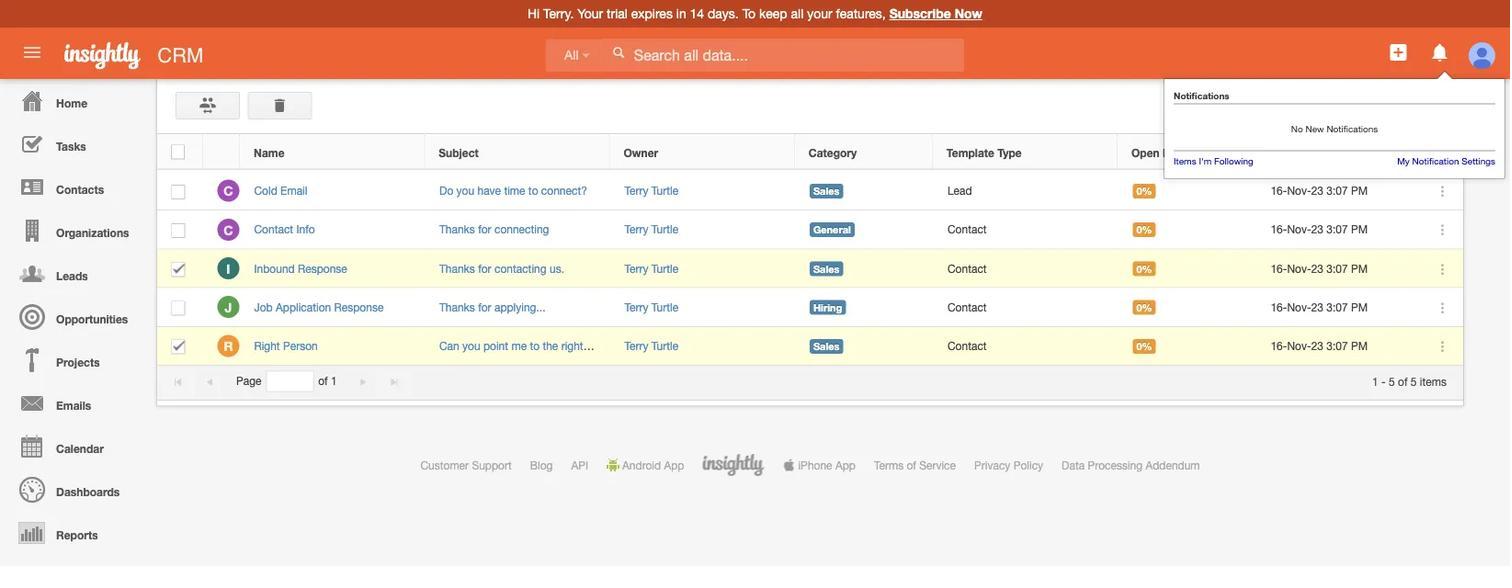 Task type: describe. For each thing, give the bounding box(es) containing it.
terry for thanks for connecting
[[625, 223, 648, 236]]

hiring cell
[[796, 288, 934, 327]]

lead
[[948, 184, 972, 197]]

following
[[1214, 156, 1254, 166]]

us.
[[550, 262, 564, 275]]

do you have time to connect? link
[[439, 184, 587, 197]]

created
[[1270, 146, 1311, 159]]

blog
[[530, 459, 553, 472]]

privacy
[[974, 459, 1011, 472]]

thanks for contacting us.
[[439, 262, 564, 275]]

api
[[571, 459, 588, 472]]

expires
[[631, 6, 673, 21]]

person
[[283, 339, 318, 352]]

terry turtle link for thanks for connecting
[[625, 223, 679, 236]]

tasks link
[[5, 122, 147, 165]]

16-nov-23 3:07 pm cell for thanks for connecting
[[1257, 211, 1418, 249]]

pm for thanks for applying...
[[1351, 301, 1368, 314]]

contacts link
[[5, 165, 147, 209]]

hiring
[[813, 302, 842, 314]]

pm for thanks for contacting us.
[[1351, 262, 1368, 275]]

for for c
[[478, 223, 491, 236]]

addendum
[[1146, 459, 1200, 472]]

2 c row from the top
[[157, 211, 1463, 249]]

notification
[[1413, 156, 1459, 166]]

opportunities link
[[5, 295, 147, 338]]

android app
[[622, 459, 684, 472]]

terry turtle for thanks for contacting us.
[[625, 262, 679, 275]]

subject
[[439, 146, 479, 159]]

2 horizontal spatial of
[[1398, 375, 1408, 388]]

processing
[[1088, 459, 1143, 472]]

data processing addendum
[[1062, 459, 1200, 472]]

cell for r
[[157, 327, 203, 366]]

hi terry. your trial expires in 14 days. to keep all your features, subscribe now
[[528, 6, 983, 21]]

cold email link
[[254, 184, 317, 197]]

3:07 for thanks for connecting
[[1327, 223, 1348, 236]]

blog link
[[530, 459, 553, 472]]

for for j
[[478, 301, 491, 314]]

to for the
[[530, 339, 540, 352]]

sales for c
[[813, 185, 840, 197]]

0% inside r row
[[1137, 340, 1152, 352]]

thanks for applying...
[[439, 301, 546, 314]]

5 0% cell from the top
[[1119, 327, 1257, 366]]

thanks for connecting link
[[439, 223, 549, 236]]

projects
[[56, 356, 100, 369]]

terry inside r row
[[625, 339, 648, 352]]

pm for do you have time to connect?
[[1351, 184, 1368, 197]]

dashboards
[[56, 485, 120, 498]]

terry turtle link for thanks for applying...
[[625, 301, 679, 314]]

sales cell for i
[[796, 249, 934, 288]]

contact for c
[[948, 223, 987, 236]]

can you point me to the right person? link
[[439, 339, 627, 352]]

turtle for thanks for contacting us.
[[652, 262, 679, 275]]

cold email
[[254, 184, 307, 197]]

data
[[1062, 459, 1085, 472]]

terry for thanks for applying...
[[625, 301, 648, 314]]

to for connect?
[[528, 184, 538, 197]]

row containing name
[[157, 135, 1463, 170]]

dashboards link
[[5, 468, 147, 511]]

16- for thanks for connecting
[[1271, 223, 1287, 236]]

contact cell for j
[[934, 288, 1119, 327]]

keep
[[759, 6, 787, 21]]

terms of service link
[[874, 459, 956, 472]]

terry turtle for thanks for applying...
[[625, 301, 679, 314]]

subscribe now link
[[890, 6, 983, 21]]

1 1 from the left
[[331, 375, 337, 388]]

app for iphone app
[[836, 459, 856, 472]]

pm for thanks for connecting
[[1351, 223, 1368, 236]]

my notification settings
[[1397, 156, 1496, 166]]

the
[[543, 339, 558, 352]]

application
[[276, 301, 331, 314]]

sales for i
[[813, 263, 840, 275]]

nov- for thanks for connecting
[[1287, 223, 1311, 236]]

3:07 for do you have time to connect?
[[1327, 184, 1348, 197]]

rate
[[1163, 146, 1187, 159]]

16-nov-23 3:07 pm for thanks for applying...
[[1271, 301, 1368, 314]]

terms of service
[[874, 459, 956, 472]]

android app link
[[607, 459, 684, 472]]

16- inside r row
[[1271, 339, 1287, 352]]

emails
[[56, 399, 91, 412]]

contact cell for i
[[934, 249, 1119, 288]]

j link
[[217, 296, 239, 318]]

my
[[1397, 156, 1410, 166]]

leads
[[56, 269, 88, 282]]

do
[[439, 184, 453, 197]]

applying...
[[495, 301, 546, 314]]

cell for i
[[157, 249, 203, 288]]

5 16-nov-23 3:07 pm cell from the top
[[1257, 327, 1418, 366]]

16-nov-23 3:07 pm inside r row
[[1271, 339, 1368, 352]]

23 for thanks for applying...
[[1311, 301, 1324, 314]]

home link
[[5, 79, 147, 122]]

14
[[690, 6, 704, 21]]

16-nov-23 3:07 pm cell for thanks for contacting us.
[[1257, 249, 1418, 288]]

type
[[998, 146, 1022, 159]]

created date
[[1270, 146, 1339, 159]]

16-nov-23 3:07 pm cell for do you have time to connect?
[[1257, 172, 1418, 211]]

23 for do you have time to connect?
[[1311, 184, 1324, 197]]

1 5 from the left
[[1389, 375, 1395, 388]]

nov- for thanks for applying...
[[1287, 301, 1311, 314]]

turtle for thanks for connecting
[[652, 223, 679, 236]]

emails link
[[5, 381, 147, 425]]

0% cell for thanks for connecting
[[1119, 211, 1257, 249]]

Search all data.... text field
[[602, 39, 964, 72]]

r link
[[217, 335, 239, 357]]

items i'm following
[[1174, 156, 1254, 166]]

pm inside r row
[[1351, 339, 1368, 352]]

organizations link
[[5, 209, 147, 252]]

items
[[1420, 375, 1447, 388]]

contact for i
[[948, 262, 987, 275]]

c for contact info
[[224, 222, 233, 237]]

crm
[[158, 43, 204, 67]]

job
[[254, 301, 273, 314]]

iphone
[[798, 459, 832, 472]]

reports link
[[5, 511, 147, 554]]

c for cold email
[[224, 183, 233, 199]]

0% for thanks for connecting
[[1137, 224, 1152, 236]]

16- for do you have time to connect?
[[1271, 184, 1287, 197]]

support
[[472, 459, 512, 472]]

16-nov-23 3:07 pm for thanks for connecting
[[1271, 223, 1368, 236]]

0% for do you have time to connect?
[[1137, 185, 1152, 197]]

new
[[1306, 124, 1324, 134]]

notifications image
[[1429, 41, 1451, 63]]

sales cell for c
[[796, 172, 934, 211]]

me
[[511, 339, 527, 352]]

thanks for connecting
[[439, 223, 549, 236]]

owner
[[624, 146, 658, 159]]

1 vertical spatial notifications
[[1327, 124, 1378, 134]]

job application response link
[[254, 301, 393, 314]]

you for can
[[462, 339, 480, 352]]

info
[[296, 223, 315, 236]]

turtle for thanks for applying...
[[652, 301, 679, 314]]

23 for thanks for contacting us.
[[1311, 262, 1324, 275]]

terry turtle for do you have time to connect?
[[625, 184, 679, 197]]

i row
[[157, 249, 1463, 288]]

16- for thanks for applying...
[[1271, 301, 1287, 314]]

all
[[564, 48, 579, 62]]

terry.
[[543, 6, 574, 21]]

i link
[[217, 257, 239, 279]]

i'm
[[1199, 156, 1212, 166]]



Task type: vqa. For each thing, say whether or not it's contained in the screenshot.
search image
no



Task type: locate. For each thing, give the bounding box(es) containing it.
2 sales cell from the top
[[796, 249, 934, 288]]

3 contact cell from the top
[[934, 288, 1119, 327]]

0 vertical spatial you
[[457, 184, 474, 197]]

2 23 from the top
[[1311, 223, 1324, 236]]

iphone app link
[[783, 459, 856, 472]]

contact for j
[[948, 301, 987, 314]]

2 vertical spatial for
[[478, 301, 491, 314]]

r row
[[157, 327, 1463, 366]]

3 thanks from the top
[[439, 301, 475, 314]]

turtle for do you have time to connect?
[[652, 184, 679, 197]]

16-nov-23 3:07 pm cell for thanks for applying...
[[1257, 288, 1418, 327]]

4 terry turtle from the top
[[625, 301, 679, 314]]

of right terms
[[907, 459, 916, 472]]

response inside j row
[[334, 301, 384, 314]]

0 horizontal spatial of
[[318, 375, 328, 388]]

customer support
[[420, 459, 512, 472]]

days.
[[708, 6, 739, 21]]

connect?
[[541, 184, 587, 197]]

service
[[919, 459, 956, 472]]

None checkbox
[[171, 145, 185, 159], [171, 185, 185, 199], [171, 223, 185, 238], [171, 145, 185, 159], [171, 185, 185, 199], [171, 223, 185, 238]]

terry turtle inside i row
[[625, 262, 679, 275]]

3 16-nov-23 3:07 pm cell from the top
[[1257, 249, 1418, 288]]

sales down hiring
[[813, 340, 840, 352]]

nov- inside i row
[[1287, 262, 1311, 275]]

sales inside r row
[[813, 340, 840, 352]]

1 vertical spatial c
[[224, 222, 233, 237]]

right
[[254, 339, 280, 352]]

sales for r
[[813, 340, 840, 352]]

1 horizontal spatial 1
[[1373, 375, 1379, 388]]

row
[[157, 135, 1463, 170]]

16-nov-23 3:07 pm for thanks for contacting us.
[[1271, 262, 1368, 275]]

23 inside j row
[[1311, 301, 1324, 314]]

sales up hiring
[[813, 263, 840, 275]]

1 vertical spatial sales
[[813, 263, 840, 275]]

iphone app
[[798, 459, 856, 472]]

j row
[[157, 288, 1463, 327]]

notifications up the date
[[1327, 124, 1378, 134]]

2 3:07 from the top
[[1327, 223, 1348, 236]]

4 terry from the top
[[625, 301, 648, 314]]

for inside i row
[[478, 262, 491, 275]]

2 16-nov-23 3:07 pm cell from the top
[[1257, 211, 1418, 249]]

1 for from the top
[[478, 223, 491, 236]]

white image
[[612, 46, 625, 59]]

for inside j row
[[478, 301, 491, 314]]

5 terry turtle link from the top
[[625, 339, 679, 352]]

1 horizontal spatial 5
[[1411, 375, 1417, 388]]

you right do
[[457, 184, 474, 197]]

customer
[[420, 459, 469, 472]]

home
[[56, 97, 87, 109]]

1 terry turtle from the top
[[625, 184, 679, 197]]

open
[[1132, 146, 1160, 159]]

features,
[[836, 6, 886, 21]]

0 vertical spatial thanks
[[439, 223, 475, 236]]

4 16-nov-23 3:07 pm cell from the top
[[1257, 288, 1418, 327]]

contact info link
[[254, 223, 324, 236]]

row group
[[157, 172, 1463, 366]]

5
[[1389, 375, 1395, 388], [1411, 375, 1417, 388]]

contact inside i row
[[948, 262, 987, 275]]

to right me
[[530, 339, 540, 352]]

app for android app
[[664, 459, 684, 472]]

4 3:07 from the top
[[1327, 301, 1348, 314]]

thanks
[[439, 223, 475, 236], [439, 262, 475, 275], [439, 301, 475, 314]]

sales cell down general
[[796, 249, 934, 288]]

1 app from the left
[[664, 459, 684, 472]]

1 vertical spatial response
[[334, 301, 384, 314]]

1 right 1 field
[[331, 375, 337, 388]]

for left applying...
[[478, 301, 491, 314]]

3 terry turtle link from the top
[[625, 262, 679, 275]]

contacts
[[56, 183, 104, 196]]

app right the "iphone"
[[836, 459, 856, 472]]

2 for from the top
[[478, 262, 491, 275]]

2 16-nov-23 3:07 pm from the top
[[1271, 223, 1368, 236]]

2 vertical spatial thanks
[[439, 301, 475, 314]]

0 vertical spatial sales
[[813, 185, 840, 197]]

for for i
[[478, 262, 491, 275]]

1 16-nov-23 3:07 pm cell from the top
[[1257, 172, 1418, 211]]

4 terry turtle link from the top
[[625, 301, 679, 314]]

4 contact cell from the top
[[934, 327, 1119, 366]]

1 0% cell from the top
[[1119, 172, 1257, 211]]

1 23 from the top
[[1311, 184, 1324, 197]]

opportunities
[[56, 313, 128, 325]]

2 cell from the top
[[157, 327, 203, 366]]

thanks for i
[[439, 262, 475, 275]]

1 vertical spatial cell
[[157, 327, 203, 366]]

page
[[236, 375, 262, 388]]

3:07 inside r row
[[1327, 339, 1348, 352]]

1 vertical spatial sales cell
[[796, 249, 934, 288]]

of 1
[[318, 375, 337, 388]]

sales
[[813, 185, 840, 197], [813, 263, 840, 275], [813, 340, 840, 352]]

0% inside j row
[[1137, 302, 1152, 314]]

row group containing c
[[157, 172, 1463, 366]]

1 c row from the top
[[157, 172, 1463, 211]]

pm inside j row
[[1351, 301, 1368, 314]]

sales down "category" at the right of the page
[[813, 185, 840, 197]]

of
[[318, 375, 328, 388], [1398, 375, 1408, 388], [907, 459, 916, 472]]

3:07
[[1327, 184, 1348, 197], [1327, 223, 1348, 236], [1327, 262, 1348, 275], [1327, 301, 1348, 314], [1327, 339, 1348, 352]]

1 16-nov-23 3:07 pm from the top
[[1271, 184, 1368, 197]]

category
[[809, 146, 857, 159]]

4 23 from the top
[[1311, 301, 1324, 314]]

response
[[298, 262, 347, 275], [334, 301, 384, 314]]

terry for do you have time to connect?
[[625, 184, 648, 197]]

terms
[[874, 459, 904, 472]]

2 1 from the left
[[1373, 375, 1379, 388]]

23 inside i row
[[1311, 262, 1324, 275]]

email
[[280, 184, 307, 197]]

1 c from the top
[[224, 183, 233, 199]]

5 nov- from the top
[[1287, 339, 1311, 352]]

3 23 from the top
[[1311, 262, 1324, 275]]

thanks inside i row
[[439, 262, 475, 275]]

android
[[622, 459, 661, 472]]

inbound response link
[[254, 262, 356, 275]]

pm inside i row
[[1351, 262, 1368, 275]]

all link
[[546, 39, 602, 72]]

2 c link from the top
[[217, 219, 239, 241]]

1 0% from the top
[[1137, 185, 1152, 197]]

for left the connecting
[[478, 223, 491, 236]]

cell left r
[[157, 327, 203, 366]]

2 5 from the left
[[1411, 375, 1417, 388]]

terry turtle link
[[625, 184, 679, 197], [625, 223, 679, 236], [625, 262, 679, 275], [625, 301, 679, 314], [625, 339, 679, 352]]

0 horizontal spatial app
[[664, 459, 684, 472]]

3:07 inside j row
[[1327, 301, 1348, 314]]

connecting
[[495, 223, 549, 236]]

job application response
[[254, 301, 384, 314]]

thanks inside 'c' row
[[439, 223, 475, 236]]

cell
[[157, 249, 203, 288], [157, 327, 203, 366]]

1 terry from the top
[[625, 184, 648, 197]]

2 sales from the top
[[813, 263, 840, 275]]

4 pm from the top
[[1351, 301, 1368, 314]]

projects link
[[5, 338, 147, 381]]

16-
[[1271, 184, 1287, 197], [1271, 223, 1287, 236], [1271, 262, 1287, 275], [1271, 301, 1287, 314], [1271, 339, 1287, 352]]

0% inside i row
[[1137, 263, 1152, 275]]

terry turtle link for thanks for contacting us.
[[625, 262, 679, 275]]

5 terry from the top
[[625, 339, 648, 352]]

template type
[[947, 146, 1022, 159]]

to right time
[[528, 184, 538, 197]]

3:07 inside i row
[[1327, 262, 1348, 275]]

inbound response
[[254, 262, 347, 275]]

contact inside j row
[[948, 301, 987, 314]]

1 sales from the top
[[813, 185, 840, 197]]

open rate
[[1132, 146, 1187, 159]]

2 0% cell from the top
[[1119, 211, 1257, 249]]

2 app from the left
[[836, 459, 856, 472]]

nov- inside r row
[[1287, 339, 1311, 352]]

16-nov-23 3:07 pm
[[1271, 184, 1368, 197], [1271, 223, 1368, 236], [1271, 262, 1368, 275], [1271, 301, 1368, 314], [1271, 339, 1368, 352]]

point
[[483, 339, 508, 352]]

thanks for applying... link
[[439, 301, 546, 314]]

thanks for c
[[439, 223, 475, 236]]

1 16- from the top
[[1271, 184, 1287, 197]]

sales cell down "category" at the right of the page
[[796, 172, 934, 211]]

3 0% cell from the top
[[1119, 249, 1257, 288]]

16- inside j row
[[1271, 301, 1287, 314]]

can you point me to the right person? terry turtle
[[439, 339, 679, 352]]

0 vertical spatial c link
[[217, 180, 239, 202]]

16- inside i row
[[1271, 262, 1287, 275]]

response inside i row
[[298, 262, 347, 275]]

all
[[791, 6, 804, 21]]

contacting
[[495, 262, 547, 275]]

nov- for thanks for contacting us.
[[1287, 262, 1311, 275]]

you right can
[[462, 339, 480, 352]]

1 nov- from the top
[[1287, 184, 1311, 197]]

2 terry turtle from the top
[[625, 223, 679, 236]]

you for do
[[457, 184, 474, 197]]

2 nov- from the top
[[1287, 223, 1311, 236]]

right person
[[254, 339, 318, 352]]

c link left cold
[[217, 180, 239, 202]]

2 16- from the top
[[1271, 223, 1287, 236]]

1 vertical spatial c link
[[217, 219, 239, 241]]

leads link
[[5, 252, 147, 295]]

0 horizontal spatial 5
[[1389, 375, 1395, 388]]

2 vertical spatial sales
[[813, 340, 840, 352]]

navigation
[[0, 79, 147, 554]]

1
[[331, 375, 337, 388], [1373, 375, 1379, 388]]

0 vertical spatial sales cell
[[796, 172, 934, 211]]

16-nov-23 3:07 pm inside j row
[[1271, 301, 1368, 314]]

terry turtle inside j row
[[625, 301, 679, 314]]

23 for thanks for connecting
[[1311, 223, 1324, 236]]

4 nov- from the top
[[1287, 301, 1311, 314]]

terry for thanks for contacting us.
[[625, 262, 648, 275]]

1 turtle from the top
[[652, 184, 679, 197]]

privacy policy link
[[974, 459, 1043, 472]]

0% cell
[[1119, 172, 1257, 211], [1119, 211, 1257, 249], [1119, 249, 1257, 288], [1119, 288, 1257, 327], [1119, 327, 1257, 366]]

None checkbox
[[171, 262, 185, 277], [171, 301, 185, 316], [171, 340, 185, 355], [171, 262, 185, 277], [171, 301, 185, 316], [171, 340, 185, 355]]

4 turtle from the top
[[652, 301, 679, 314]]

c left cold
[[224, 183, 233, 199]]

to
[[742, 6, 756, 21]]

c link for cold email
[[217, 180, 239, 202]]

calendar
[[56, 442, 104, 455]]

turtle
[[652, 184, 679, 197], [652, 223, 679, 236], [652, 262, 679, 275], [652, 301, 679, 314], [652, 339, 679, 352]]

terry turtle link for do you have time to connect?
[[625, 184, 679, 197]]

c link up i link
[[217, 219, 239, 241]]

1 left -
[[1373, 375, 1379, 388]]

3 0% from the top
[[1137, 263, 1152, 275]]

general
[[813, 224, 851, 236]]

general cell
[[796, 211, 934, 249]]

0 vertical spatial for
[[478, 223, 491, 236]]

4 16-nov-23 3:07 pm from the top
[[1271, 301, 1368, 314]]

16-nov-23 3:07 pm for do you have time to connect?
[[1271, 184, 1368, 197]]

app right the android
[[664, 459, 684, 472]]

4 16- from the top
[[1271, 301, 1287, 314]]

16-nov-23 3:07 pm cell
[[1257, 172, 1418, 211], [1257, 211, 1418, 249], [1257, 249, 1418, 288], [1257, 288, 1418, 327], [1257, 327, 1418, 366]]

pm
[[1351, 184, 1368, 197], [1351, 223, 1368, 236], [1351, 262, 1368, 275], [1351, 301, 1368, 314], [1351, 339, 1368, 352]]

-
[[1382, 375, 1386, 388]]

0% cell for do you have time to connect?
[[1119, 172, 1257, 211]]

0 vertical spatial c
[[224, 183, 233, 199]]

response up job application response link
[[298, 262, 347, 275]]

nov- inside j row
[[1287, 301, 1311, 314]]

response right application
[[334, 301, 384, 314]]

5 16- from the top
[[1271, 339, 1287, 352]]

2 pm from the top
[[1351, 223, 1368, 236]]

23
[[1311, 184, 1324, 197], [1311, 223, 1324, 236], [1311, 262, 1324, 275], [1311, 301, 1324, 314], [1311, 339, 1324, 352]]

contact cell
[[934, 211, 1119, 249], [934, 249, 1119, 288], [934, 288, 1119, 327], [934, 327, 1119, 366]]

0 vertical spatial to
[[528, 184, 538, 197]]

3 turtle from the top
[[652, 262, 679, 275]]

have
[[478, 184, 501, 197]]

3 sales from the top
[[813, 340, 840, 352]]

0 vertical spatial notifications
[[1174, 90, 1230, 101]]

3 terry turtle from the top
[[625, 262, 679, 275]]

3 16-nov-23 3:07 pm from the top
[[1271, 262, 1368, 275]]

0% for thanks for applying...
[[1137, 302, 1152, 314]]

api link
[[571, 459, 588, 472]]

3:07 for thanks for contacting us.
[[1327, 262, 1348, 275]]

of right 1 field
[[318, 375, 328, 388]]

terry turtle link inside r row
[[625, 339, 679, 352]]

23 inside r row
[[1311, 339, 1324, 352]]

thanks up can
[[439, 301, 475, 314]]

items i'm following link
[[1174, 156, 1254, 166]]

inbound
[[254, 262, 295, 275]]

contact info
[[254, 223, 315, 236]]

1 3:07 from the top
[[1327, 184, 1348, 197]]

for left contacting
[[478, 262, 491, 275]]

turtle inside j row
[[652, 301, 679, 314]]

nov- for do you have time to connect?
[[1287, 184, 1311, 197]]

terry turtle for thanks for connecting
[[625, 223, 679, 236]]

0 vertical spatial response
[[298, 262, 347, 275]]

right person link
[[254, 339, 327, 352]]

notifications up rate
[[1174, 90, 1230, 101]]

2 turtle from the top
[[652, 223, 679, 236]]

sales cell down hiring
[[796, 327, 934, 366]]

1 vertical spatial to
[[530, 339, 540, 352]]

2 c from the top
[[224, 222, 233, 237]]

nov-
[[1287, 184, 1311, 197], [1287, 223, 1311, 236], [1287, 262, 1311, 275], [1287, 301, 1311, 314], [1287, 339, 1311, 352]]

1 vertical spatial for
[[478, 262, 491, 275]]

5 16-nov-23 3:07 pm from the top
[[1271, 339, 1368, 352]]

1 cell from the top
[[157, 249, 203, 288]]

lead cell
[[934, 172, 1119, 211]]

terry inside j row
[[625, 301, 648, 314]]

calendar link
[[5, 425, 147, 468]]

1 horizontal spatial notifications
[[1327, 124, 1378, 134]]

4 0% cell from the top
[[1119, 288, 1257, 327]]

my notification settings link
[[1397, 156, 1496, 166]]

time
[[504, 184, 525, 197]]

0% for thanks for contacting us.
[[1137, 263, 1152, 275]]

3 sales cell from the top
[[796, 327, 934, 366]]

turtle inside i row
[[652, 262, 679, 275]]

3 for from the top
[[478, 301, 491, 314]]

sales cell for r
[[796, 327, 934, 366]]

1 sales cell from the top
[[796, 172, 934, 211]]

2 0% from the top
[[1137, 224, 1152, 236]]

cell left i
[[157, 249, 203, 288]]

turtle inside r row
[[652, 339, 679, 352]]

policy
[[1014, 459, 1043, 472]]

tasks
[[56, 140, 86, 153]]

your
[[807, 6, 833, 21]]

0% cell for thanks for applying...
[[1119, 288, 1257, 327]]

contact inside r row
[[948, 339, 987, 352]]

app
[[664, 459, 684, 472], [836, 459, 856, 472]]

thanks up thanks for applying... link
[[439, 262, 475, 275]]

1 horizontal spatial of
[[907, 459, 916, 472]]

contact
[[254, 223, 293, 236], [948, 223, 987, 236], [948, 262, 987, 275], [948, 301, 987, 314], [948, 339, 987, 352]]

1 c link from the top
[[217, 180, 239, 202]]

2 terry turtle link from the top
[[625, 223, 679, 236]]

3 terry from the top
[[625, 262, 648, 275]]

to inside 'c' row
[[528, 184, 538, 197]]

items
[[1174, 156, 1197, 166]]

c row up general
[[157, 172, 1463, 211]]

5 turtle from the top
[[652, 339, 679, 352]]

2 terry from the top
[[625, 223, 648, 236]]

1 vertical spatial you
[[462, 339, 480, 352]]

5 right -
[[1389, 375, 1395, 388]]

c row up j row
[[157, 211, 1463, 249]]

4 0% from the top
[[1137, 302, 1152, 314]]

16-nov-23 3:07 pm inside i row
[[1271, 262, 1368, 275]]

2 contact cell from the top
[[934, 249, 1119, 288]]

terry
[[625, 184, 648, 197], [625, 223, 648, 236], [625, 262, 648, 275], [625, 301, 648, 314], [625, 339, 648, 352]]

3 16- from the top
[[1271, 262, 1287, 275]]

template
[[947, 146, 995, 159]]

sales cell
[[796, 172, 934, 211], [796, 249, 934, 288], [796, 327, 934, 366]]

you inside r row
[[462, 339, 480, 352]]

contact cell for c
[[934, 211, 1119, 249]]

terry inside i row
[[625, 262, 648, 275]]

3 pm from the top
[[1351, 262, 1368, 275]]

3 3:07 from the top
[[1327, 262, 1348, 275]]

5 0% from the top
[[1137, 340, 1152, 352]]

5 3:07 from the top
[[1327, 339, 1348, 352]]

5 pm from the top
[[1351, 339, 1368, 352]]

contact for r
[[948, 339, 987, 352]]

1 thanks from the top
[[439, 223, 475, 236]]

thanks down do
[[439, 223, 475, 236]]

terry turtle link inside j row
[[625, 301, 679, 314]]

sales inside i row
[[813, 263, 840, 275]]

2 vertical spatial sales cell
[[796, 327, 934, 366]]

c up i link
[[224, 222, 233, 237]]

thanks for j
[[439, 301, 475, 314]]

3:07 for thanks for applying...
[[1327, 301, 1348, 314]]

you
[[457, 184, 474, 197], [462, 339, 480, 352]]

1 vertical spatial thanks
[[439, 262, 475, 275]]

1 contact cell from the top
[[934, 211, 1119, 249]]

0 vertical spatial cell
[[157, 249, 203, 288]]

now
[[955, 6, 983, 21]]

trial
[[607, 6, 628, 21]]

0 horizontal spatial notifications
[[1174, 90, 1230, 101]]

1 horizontal spatial app
[[836, 459, 856, 472]]

c link for contact info
[[217, 219, 239, 241]]

thanks inside j row
[[439, 301, 475, 314]]

0 horizontal spatial 1
[[331, 375, 337, 388]]

1 pm from the top
[[1351, 184, 1368, 197]]

of right -
[[1398, 375, 1408, 388]]

2 thanks from the top
[[439, 262, 475, 275]]

c
[[224, 183, 233, 199], [224, 222, 233, 237]]

0% cell for thanks for contacting us.
[[1119, 249, 1257, 288]]

1 field
[[267, 372, 313, 391]]

navigation containing home
[[0, 79, 147, 554]]

1 terry turtle link from the top
[[625, 184, 679, 197]]

contact cell for r
[[934, 327, 1119, 366]]

name
[[254, 146, 285, 159]]

c row
[[157, 172, 1463, 211], [157, 211, 1463, 249]]

to inside r row
[[530, 339, 540, 352]]

date
[[1314, 146, 1339, 159]]

3 nov- from the top
[[1287, 262, 1311, 275]]

16- for thanks for contacting us.
[[1271, 262, 1287, 275]]

for inside 'c' row
[[478, 223, 491, 236]]

5 left items on the right bottom
[[1411, 375, 1417, 388]]

5 23 from the top
[[1311, 339, 1324, 352]]



